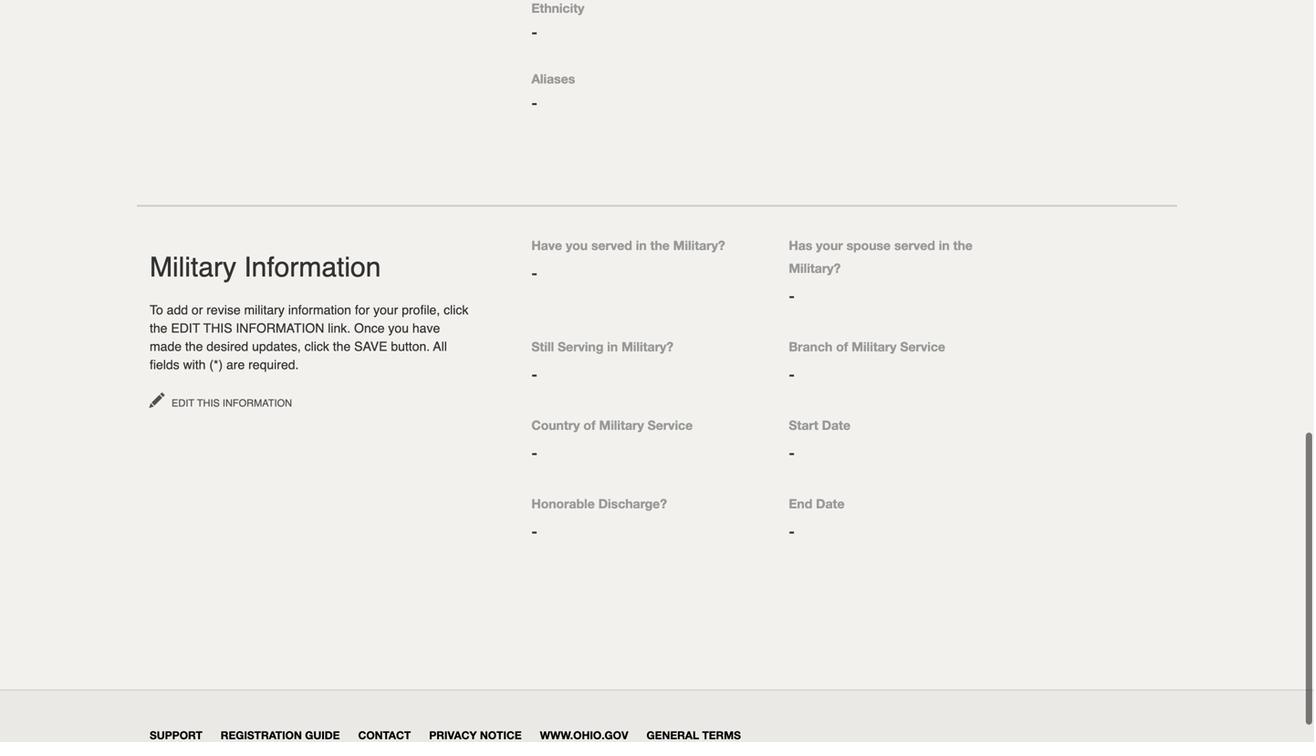 Task type: vqa. For each thing, say whether or not it's contained in the screenshot.
The Dashboard
no



Task type: locate. For each thing, give the bounding box(es) containing it.
you up button.
[[388, 319, 409, 334]]

honorable
[[532, 494, 595, 509]]

branch
[[789, 337, 833, 352]]

1 vertical spatial military
[[852, 337, 897, 352]]

1 horizontal spatial you
[[566, 236, 588, 251]]

have you served in the military?
[[532, 236, 725, 251]]

1 horizontal spatial military
[[599, 416, 644, 431]]

served
[[591, 236, 632, 251], [895, 236, 936, 251]]

of
[[836, 337, 848, 352], [584, 416, 596, 431]]

information down required.
[[223, 396, 292, 407]]

edit this information link
[[150, 390, 292, 409]]

your right for
[[373, 301, 398, 315]]

- down the still
[[532, 364, 538, 381]]

0 horizontal spatial served
[[591, 236, 632, 251]]

your
[[816, 236, 843, 251], [373, 301, 398, 315]]

0 horizontal spatial service
[[648, 416, 693, 431]]

date right end
[[816, 494, 845, 509]]

of right branch on the right of page
[[836, 337, 848, 352]]

0 horizontal spatial of
[[584, 416, 596, 431]]

of for branch
[[836, 337, 848, 352]]

- down aliases
[[532, 92, 538, 110]]

0 vertical spatial date
[[822, 416, 851, 431]]

link.
[[328, 319, 351, 334]]

- for start date
[[789, 442, 795, 460]]

country of military service
[[532, 416, 693, 431]]

information up information
[[244, 250, 381, 281]]

0 vertical spatial your
[[816, 236, 843, 251]]

0 horizontal spatial your
[[373, 301, 398, 315]]

the
[[650, 236, 670, 251], [953, 236, 973, 251], [150, 319, 167, 334], [185, 337, 203, 352], [333, 337, 351, 352]]

1 vertical spatial date
[[816, 494, 845, 509]]

privacy
[[429, 727, 477, 740]]

- for honorable discharge?
[[532, 521, 538, 538]]

1 horizontal spatial served
[[895, 236, 936, 251]]

to
[[150, 301, 163, 315]]

of right country
[[584, 416, 596, 431]]

support link
[[150, 727, 202, 740]]

1 horizontal spatial service
[[900, 337, 946, 352]]

you
[[566, 236, 588, 251], [388, 319, 409, 334]]

1 vertical spatial of
[[584, 416, 596, 431]]

contact link
[[358, 727, 411, 740]]

your right has
[[816, 236, 843, 251]]

0 vertical spatial service
[[900, 337, 946, 352]]

1 vertical spatial service
[[648, 416, 693, 431]]

have
[[532, 236, 562, 251]]

- for country of military service
[[532, 442, 538, 460]]

- for end date
[[789, 521, 795, 538]]

- down the have
[[532, 262, 538, 280]]

registration guide
[[221, 727, 340, 740]]

date for start date
[[822, 416, 851, 431]]

- down has
[[789, 285, 795, 303]]

2 vertical spatial military?
[[622, 337, 674, 352]]

end
[[789, 494, 813, 509]]

military right branch on the right of page
[[852, 337, 897, 352]]

once
[[354, 319, 385, 334]]

2 horizontal spatial military
[[852, 337, 897, 352]]

military up the or
[[150, 250, 236, 281]]

- down start
[[789, 442, 795, 460]]

0 horizontal spatial you
[[388, 319, 409, 334]]

date
[[822, 416, 851, 431], [816, 494, 845, 509]]

1 horizontal spatial of
[[836, 337, 848, 352]]

www.ohio.gov link
[[540, 727, 629, 740]]

-
[[532, 21, 538, 39], [532, 92, 538, 110], [532, 262, 538, 280], [789, 285, 795, 303], [532, 364, 538, 381], [789, 364, 795, 381], [532, 442, 538, 460], [789, 442, 795, 460], [532, 521, 538, 538], [789, 521, 795, 538]]

2 vertical spatial military
[[599, 416, 644, 431]]

service for branch of military service
[[900, 337, 946, 352]]

has your spouse served in the military?
[[789, 236, 973, 274]]

- for has your spouse served in the military?
[[789, 285, 795, 303]]

served right the have
[[591, 236, 632, 251]]

served right spouse
[[895, 236, 936, 251]]

1 vertical spatial your
[[373, 301, 398, 315]]

military
[[150, 250, 236, 281], [852, 337, 897, 352], [599, 416, 644, 431]]

0 vertical spatial information
[[244, 250, 381, 281]]

0 horizontal spatial in
[[607, 337, 618, 352]]

edit this information
[[169, 396, 292, 407]]

you right the have
[[566, 236, 588, 251]]

0 vertical spatial you
[[566, 236, 588, 251]]

date right start
[[822, 416, 851, 431]]

0 horizontal spatial military
[[150, 250, 236, 281]]

click
[[444, 301, 469, 315], [305, 337, 329, 352]]

1 horizontal spatial click
[[444, 301, 469, 315]]

your inside to add or revise military information for your profile, click the edit this information link. once you have made the desired updates, click the save button. all fields with (*) are required.
[[373, 301, 398, 315]]

you inside to add or revise military information for your profile, click the edit this information link. once you have made the desired updates, click the save button. all fields with (*) are required.
[[388, 319, 409, 334]]

- up aliases
[[532, 21, 538, 39]]

click right the profile,
[[444, 301, 469, 315]]

military right country
[[599, 416, 644, 431]]

- down the honorable
[[532, 521, 538, 538]]

service
[[900, 337, 946, 352], [648, 416, 693, 431]]

start
[[789, 416, 819, 431]]

military? inside has your spouse served in the military?
[[789, 259, 841, 274]]

for
[[355, 301, 370, 315]]

general terms
[[647, 727, 741, 740]]

- down country
[[532, 442, 538, 460]]

1 vertical spatial you
[[388, 319, 409, 334]]

still
[[532, 337, 554, 352]]

aliases
[[532, 70, 575, 85]]

military?
[[673, 236, 725, 251], [789, 259, 841, 274], [622, 337, 674, 352]]

aliases -
[[532, 70, 575, 110]]

edit
[[172, 396, 194, 407]]

1 vertical spatial military?
[[789, 259, 841, 274]]

this
[[197, 396, 220, 407]]

0 vertical spatial click
[[444, 301, 469, 315]]

2 served from the left
[[895, 236, 936, 251]]

- down end
[[789, 521, 795, 538]]

spouse
[[847, 236, 891, 251]]

made
[[150, 337, 182, 352]]

0 horizontal spatial click
[[305, 337, 329, 352]]

1 served from the left
[[591, 236, 632, 251]]

0 vertical spatial of
[[836, 337, 848, 352]]

- down branch on the right of page
[[789, 364, 795, 381]]

in
[[636, 236, 647, 251], [939, 236, 950, 251], [607, 337, 618, 352]]

click down link.
[[305, 337, 329, 352]]

2 horizontal spatial in
[[939, 236, 950, 251]]

0 vertical spatial military
[[150, 250, 236, 281]]

information
[[244, 250, 381, 281], [223, 396, 292, 407]]

in inside has your spouse served in the military?
[[939, 236, 950, 251]]

1 horizontal spatial your
[[816, 236, 843, 251]]



Task type: describe. For each thing, give the bounding box(es) containing it.
pencil image
[[150, 391, 169, 406]]

your inside has your spouse served in the military?
[[816, 236, 843, 251]]

- for branch of military service
[[789, 364, 795, 381]]

are
[[226, 356, 245, 370]]

notice
[[480, 727, 522, 740]]

military for branch of military service
[[852, 337, 897, 352]]

all
[[433, 337, 447, 352]]

honorable discharge?
[[532, 494, 667, 509]]

updates,
[[252, 337, 301, 352]]

with
[[183, 356, 206, 370]]

end date
[[789, 494, 845, 509]]

edit
[[171, 319, 200, 334]]

have
[[412, 319, 440, 334]]

military information
[[150, 250, 381, 281]]

branch of military service
[[789, 337, 946, 352]]

required.
[[248, 356, 299, 370]]

support
[[150, 727, 202, 740]]

privacy notice
[[429, 727, 522, 740]]

served inside has your spouse served in the military?
[[895, 236, 936, 251]]

add
[[167, 301, 188, 315]]

discharge?
[[599, 494, 667, 509]]

button.
[[391, 337, 430, 352]]

profile,
[[402, 301, 440, 315]]

0 vertical spatial military?
[[673, 236, 725, 251]]

- for still serving in military?
[[532, 364, 538, 381]]

1 horizontal spatial in
[[636, 236, 647, 251]]

contact
[[358, 727, 411, 740]]

registration guide link
[[221, 727, 340, 740]]

date for end date
[[816, 494, 845, 509]]

general
[[647, 727, 699, 740]]

military for country of military service
[[599, 416, 644, 431]]

information
[[288, 301, 351, 315]]

desired
[[207, 337, 248, 352]]

registration
[[221, 727, 302, 740]]

of for country
[[584, 416, 596, 431]]

save
[[354, 337, 387, 352]]

service for country of military service
[[648, 416, 693, 431]]

(*)
[[209, 356, 223, 370]]

this
[[203, 319, 232, 334]]

guide
[[305, 727, 340, 740]]

privacy notice link
[[429, 727, 522, 740]]

serving
[[558, 337, 604, 352]]

revise
[[207, 301, 241, 315]]

start date
[[789, 416, 851, 431]]

has
[[789, 236, 813, 251]]

fields
[[150, 356, 180, 370]]

general terms link
[[647, 727, 741, 740]]

information
[[236, 319, 324, 334]]

- inside aliases -
[[532, 92, 538, 110]]

military
[[244, 301, 285, 315]]

country
[[532, 416, 580, 431]]

to add or revise military information for your profile, click the edit this information link. once you have made the desired updates, click the save button. all fields with (*) are required.
[[150, 301, 469, 370]]

the inside has your spouse served in the military?
[[953, 236, 973, 251]]

terms
[[702, 727, 741, 740]]

or
[[192, 301, 203, 315]]

www.ohio.gov
[[540, 727, 629, 740]]

- for have you served in the military?
[[532, 262, 538, 280]]

1 vertical spatial click
[[305, 337, 329, 352]]

still serving in military?
[[532, 337, 674, 352]]

1 vertical spatial information
[[223, 396, 292, 407]]



